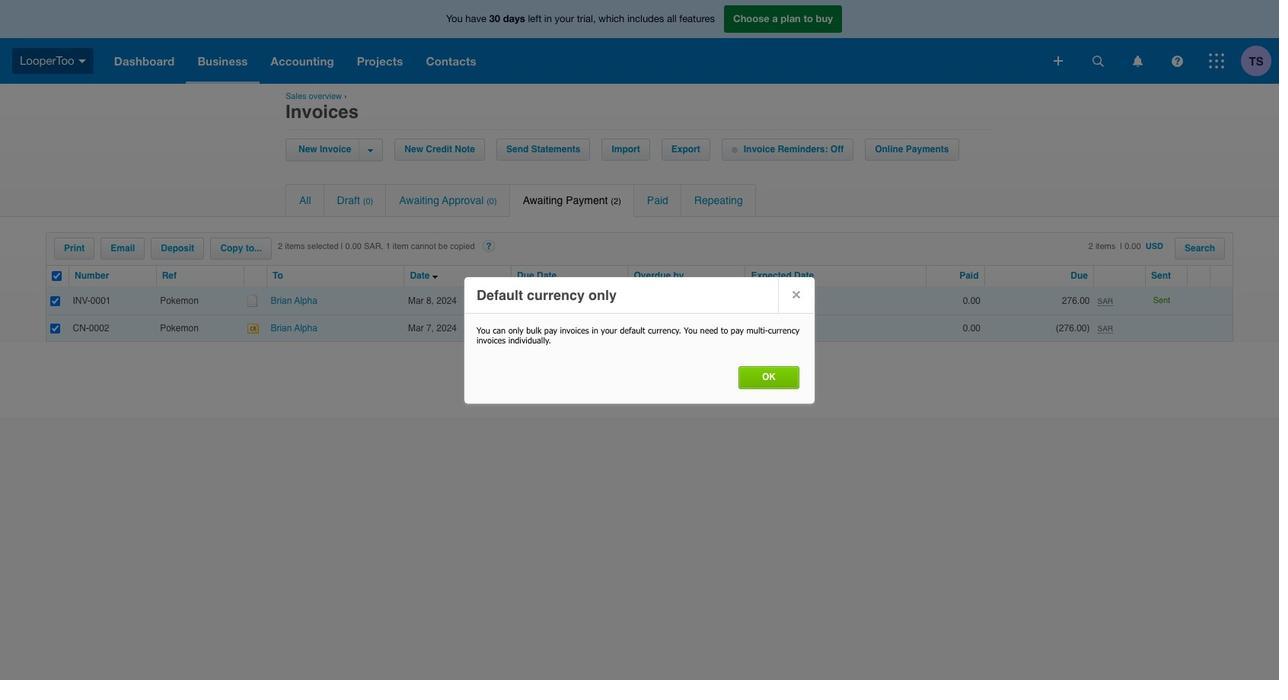 Task type: vqa. For each thing, say whether or not it's contained in the screenshot.


Task type: describe. For each thing, give the bounding box(es) containing it.
item
[[393, 241, 409, 251]]

need
[[700, 325, 719, 335]]

which
[[599, 13, 625, 25]]

buy
[[816, 12, 833, 25]]

to inside ts banner
[[804, 12, 814, 25]]

(276.00)
[[1056, 323, 1090, 333]]

0 vertical spatial sent
[[1152, 270, 1172, 281]]

0 horizontal spatial paid link
[[634, 185, 681, 216]]

you have 30 days left in your trial, which includes all features
[[446, 12, 715, 25]]

awaiting payment (2)
[[523, 194, 621, 206]]

plan
[[781, 12, 801, 25]]

new credit note
[[405, 144, 475, 155]]

you can only bulk pay invoices in your default currency. you need to pay multi-currency invoices individually.
[[477, 325, 800, 345]]

1 horizontal spatial paid link
[[960, 270, 979, 281]]

overdue by
[[634, 270, 684, 281]]

default currency only
[[477, 287, 617, 303]]

choose
[[734, 12, 770, 25]]

1 date from the left
[[410, 270, 430, 281]]

a
[[773, 12, 778, 25]]

2 for 2 items selected | 0.00 sar, 1 item cannot be copied
[[278, 241, 283, 251]]

online payments link
[[866, 139, 959, 160]]

(276.00) sar
[[1056, 323, 1114, 333]]

copied
[[450, 241, 475, 251]]

2024 for inv-0001
[[437, 295, 457, 306]]

send
[[507, 144, 529, 155]]

brian alpha for mar 8, 2024
[[271, 295, 318, 306]]

payments
[[906, 144, 950, 155]]

currency inside you can only bulk pay invoices in your default currency. you need to pay multi-currency invoices individually.
[[768, 325, 800, 335]]

sent link
[[1152, 270, 1172, 281]]

sar,
[[364, 241, 384, 251]]

2 items selected | 0.00 sar, 1 item cannot be copied
[[278, 241, 475, 251]]

all
[[299, 194, 311, 206]]

only for currency
[[589, 287, 617, 303]]

to
[[273, 270, 283, 281]]

online
[[875, 144, 904, 155]]

you for only
[[477, 325, 490, 335]]

0001
[[91, 295, 111, 306]]

alpha for mar 7, 2024
[[294, 323, 318, 333]]

usd
[[1146, 241, 1164, 251]]

items for 2 items                          | 0.00 usd
[[1096, 241, 1116, 251]]

mar 7, 2024
[[408, 323, 457, 333]]

send statements
[[507, 144, 581, 155]]

2 horizontal spatial you
[[684, 325, 698, 335]]

brian for mar 8, 2024
[[271, 295, 292, 306]]

30
[[490, 12, 501, 25]]

date for due date
[[537, 270, 557, 281]]

ref
[[162, 270, 177, 281]]

due for due date
[[517, 270, 535, 281]]

mar for cn-0002
[[408, 323, 424, 333]]

selected
[[307, 241, 339, 251]]

alpha for mar 8, 2024
[[294, 295, 318, 306]]

sar for (276.00)
[[1098, 324, 1114, 333]]

2 pay from the left
[[731, 325, 744, 335]]

new for new invoice
[[299, 144, 317, 155]]

1 horizontal spatial paid
[[960, 270, 979, 281]]

invoice reminders:                                  off link
[[723, 139, 853, 160]]

1 vertical spatial sent
[[1154, 296, 1171, 306]]

expected date
[[751, 270, 814, 281]]

export
[[672, 144, 701, 155]]

multi-
[[747, 325, 768, 335]]

number
[[75, 270, 109, 281]]

date link
[[410, 270, 430, 281]]

2 invoice from the left
[[744, 144, 776, 155]]

expected
[[751, 270, 792, 281]]

import
[[612, 144, 640, 155]]

due link
[[1071, 270, 1089, 281]]

(0) inside draft (0)
[[363, 197, 373, 206]]

due for due link
[[1071, 270, 1089, 281]]

email link
[[102, 238, 144, 259]]

usd link
[[1146, 241, 1164, 251]]

send statements link
[[497, 139, 590, 160]]

sales overview › invoices
[[286, 91, 359, 123]]

due date
[[517, 270, 557, 281]]

repeating link
[[682, 185, 756, 216]]

pokemon for cn-0002
[[160, 323, 199, 333]]

svg image inside loopertoo popup button
[[78, 59, 86, 63]]

cn-
[[73, 323, 89, 333]]

0.00 for mar 8, 2024
[[963, 295, 981, 306]]

only for can
[[509, 325, 524, 335]]

trial,
[[577, 13, 596, 25]]

0 horizontal spatial invoices
[[477, 335, 506, 345]]

repeating
[[695, 194, 743, 206]]

all link
[[286, 185, 323, 216]]

search link
[[1176, 238, 1225, 259]]

left
[[528, 13, 542, 25]]

invoices
[[286, 101, 359, 123]]

can
[[493, 325, 506, 335]]

0.00 for mar 7, 2024
[[963, 323, 981, 333]]

by
[[674, 270, 684, 281]]

date for expected date
[[795, 270, 814, 281]]

default
[[620, 325, 646, 335]]

items for 2 items selected | 0.00 sar, 1 item cannot be copied
[[285, 241, 305, 251]]

search
[[1185, 243, 1216, 254]]

your inside you have 30 days left in your trial, which includes all features
[[555, 13, 574, 25]]

1 horizontal spatial invoices
[[560, 325, 589, 335]]

sales overview link
[[286, 91, 342, 101]]

cn-0002
[[73, 323, 109, 333]]

overview
[[309, 91, 342, 101]]

276.00
[[1063, 295, 1090, 306]]

|
[[341, 241, 343, 251]]

mar down due date link
[[515, 295, 531, 306]]

copy
[[220, 243, 243, 254]]

›
[[344, 91, 347, 101]]

print
[[64, 243, 85, 254]]

sales
[[286, 91, 307, 101]]

number link
[[75, 270, 109, 281]]

all
[[667, 13, 677, 25]]

copy to...
[[220, 243, 262, 254]]

0 vertical spatial 0.00
[[345, 241, 362, 251]]



Task type: locate. For each thing, give the bounding box(es) containing it.
items left selected
[[285, 241, 305, 251]]

invoice
[[320, 144, 351, 155], [744, 144, 776, 155]]

import link
[[603, 139, 650, 160]]

reminders:
[[778, 144, 828, 155]]

1 horizontal spatial svg image
[[1172, 55, 1183, 67]]

invoices
[[560, 325, 589, 335], [477, 335, 506, 345]]

ts banner
[[0, 0, 1280, 84]]

(0) right approval
[[487, 197, 497, 206]]

off
[[831, 144, 844, 155]]

1 horizontal spatial invoice
[[744, 144, 776, 155]]

to
[[804, 12, 814, 25], [721, 325, 729, 335]]

sar
[[1098, 296, 1114, 306], [1098, 324, 1114, 333]]

0 horizontal spatial in
[[545, 13, 552, 25]]

1 vertical spatial brian alpha link
[[271, 323, 318, 333]]

overdue
[[634, 270, 671, 281]]

pay left multi-
[[731, 325, 744, 335]]

you for 30
[[446, 13, 463, 25]]

0 horizontal spatial pay
[[545, 325, 558, 335]]

2 right to...
[[278, 241, 283, 251]]

2 items from the left
[[1096, 241, 1116, 251]]

1 horizontal spatial currency
[[768, 325, 800, 335]]

mar 8, 2024 down due date link
[[515, 295, 569, 306]]

ok
[[763, 372, 776, 382]]

2 2 from the left
[[1089, 241, 1094, 251]]

1 alpha from the top
[[294, 295, 318, 306]]

awaiting approval (0)
[[399, 194, 497, 206]]

None checkbox
[[52, 271, 62, 281], [50, 296, 60, 306], [50, 324, 60, 333], [52, 271, 62, 281], [50, 296, 60, 306], [50, 324, 60, 333]]

0 horizontal spatial items
[[285, 241, 305, 251]]

8, down due date link
[[534, 295, 541, 306]]

1 vertical spatial alpha
[[294, 323, 318, 333]]

alpha
[[294, 295, 318, 306], [294, 323, 318, 333]]

pay right bulk
[[545, 325, 558, 335]]

0002
[[89, 323, 109, 333]]

invoices left individually.
[[477, 335, 506, 345]]

0 vertical spatial in
[[545, 13, 552, 25]]

1 vertical spatial paid
[[960, 270, 979, 281]]

0 vertical spatial only
[[589, 287, 617, 303]]

your
[[555, 13, 574, 25], [601, 325, 618, 335]]

2 new from the left
[[405, 144, 424, 155]]

2 for 2 items                          | 0.00 usd
[[1089, 241, 1094, 251]]

choose a plan to buy
[[734, 12, 833, 25]]

only
[[589, 287, 617, 303], [509, 325, 524, 335]]

1 horizontal spatial you
[[477, 325, 490, 335]]

ref link
[[162, 270, 177, 281]]

1 2 from the left
[[278, 241, 283, 251]]

your left default
[[601, 325, 618, 335]]

2 items                          | 0.00 usd
[[1089, 241, 1164, 251]]

2 brian alpha link from the top
[[271, 323, 318, 333]]

date up default currency only
[[537, 270, 557, 281]]

1 brian alpha link from the top
[[271, 295, 318, 306]]

awaiting for awaiting payment
[[523, 194, 563, 206]]

0 vertical spatial brian alpha
[[271, 295, 318, 306]]

new invoice link
[[295, 139, 359, 160]]

credit
[[426, 144, 453, 155]]

date down cannot
[[410, 270, 430, 281]]

mar left 7,
[[408, 323, 424, 333]]

1 mar 8, 2024 from the left
[[408, 295, 457, 306]]

1 awaiting from the left
[[399, 194, 439, 206]]

0 horizontal spatial 2
[[278, 241, 283, 251]]

0 horizontal spatial awaiting
[[399, 194, 439, 206]]

2 brian from the top
[[271, 323, 292, 333]]

to inside you can only bulk pay invoices in your default currency. you need to pay multi-currency invoices individually.
[[721, 325, 729, 335]]

1 pokemon from the top
[[160, 295, 199, 306]]

1 horizontal spatial 8,
[[534, 295, 541, 306]]

copy to... link
[[211, 238, 271, 259]]

(0)
[[363, 197, 373, 206], [487, 197, 497, 206]]

2 pokemon from the top
[[160, 323, 199, 333]]

new for new credit note
[[405, 144, 424, 155]]

ts button
[[1242, 38, 1280, 84]]

1 vertical spatial your
[[601, 325, 618, 335]]

approval
[[442, 194, 484, 206]]

1 horizontal spatial date
[[537, 270, 557, 281]]

(0) right draft
[[363, 197, 373, 206]]

1 vertical spatial brian
[[271, 323, 292, 333]]

you inside you have 30 days left in your trial, which includes all features
[[446, 13, 463, 25]]

to left buy
[[804, 12, 814, 25]]

currency up ok button
[[768, 325, 800, 335]]

0 horizontal spatial (0)
[[363, 197, 373, 206]]

mar
[[408, 295, 424, 306], [515, 295, 531, 306], [408, 323, 424, 333]]

ts
[[1250, 54, 1264, 67]]

mar down date link at the left top
[[408, 295, 424, 306]]

currency.
[[648, 325, 682, 335]]

expected date link
[[751, 270, 814, 281]]

1 brian alpha from the top
[[271, 295, 318, 306]]

brian alpha for mar 7, 2024
[[271, 323, 318, 333]]

awaiting left approval
[[399, 194, 439, 206]]

2 sar from the top
[[1098, 324, 1114, 333]]

1
[[386, 241, 391, 251]]

due up 276.00
[[1071, 270, 1089, 281]]

1 vertical spatial pokemon
[[160, 323, 199, 333]]

0 horizontal spatial date
[[410, 270, 430, 281]]

0 horizontal spatial invoice
[[320, 144, 351, 155]]

in
[[545, 13, 552, 25], [592, 325, 599, 335]]

statements
[[532, 144, 581, 155]]

2 awaiting from the left
[[523, 194, 563, 206]]

awaiting for awaiting approval
[[399, 194, 439, 206]]

new
[[299, 144, 317, 155], [405, 144, 424, 155]]

pay
[[545, 325, 558, 335], [731, 325, 744, 335]]

due up default currency only
[[517, 270, 535, 281]]

brian for mar 7, 2024
[[271, 323, 292, 333]]

1 horizontal spatial only
[[589, 287, 617, 303]]

0 horizontal spatial your
[[555, 13, 574, 25]]

in inside you can only bulk pay invoices in your default currency. you need to pay multi-currency invoices individually.
[[592, 325, 599, 335]]

payment
[[566, 194, 608, 206]]

to...
[[246, 243, 262, 254]]

invoice down invoices
[[320, 144, 351, 155]]

2024 for cn-0002
[[437, 323, 457, 333]]

1 horizontal spatial new
[[405, 144, 424, 155]]

(2)
[[611, 197, 621, 206]]

sar for 276.00
[[1098, 296, 1114, 306]]

default
[[477, 287, 523, 303]]

0.00
[[345, 241, 362, 251], [963, 295, 981, 306], [963, 323, 981, 333]]

(0) inside awaiting approval (0)
[[487, 197, 497, 206]]

in inside you have 30 days left in your trial, which includes all features
[[545, 13, 552, 25]]

1 vertical spatial brian alpha
[[271, 323, 318, 333]]

0 horizontal spatial only
[[509, 325, 524, 335]]

brian alpha link for mar 7, 2024
[[271, 323, 318, 333]]

0 horizontal spatial currency
[[527, 287, 585, 303]]

your left the 'trial,'
[[555, 13, 574, 25]]

your inside you can only bulk pay invoices in your default currency. you need to pay multi-currency invoices individually.
[[601, 325, 618, 335]]

online payments
[[875, 144, 950, 155]]

1 vertical spatial currency
[[768, 325, 800, 335]]

0 horizontal spatial svg image
[[1054, 56, 1063, 66]]

0 horizontal spatial 8,
[[427, 295, 434, 306]]

1 pay from the left
[[545, 325, 558, 335]]

276.00 sar
[[1063, 295, 1114, 306]]

you left need
[[684, 325, 698, 335]]

1 horizontal spatial to
[[804, 12, 814, 25]]

export link
[[663, 139, 710, 160]]

8,
[[427, 295, 434, 306], [534, 295, 541, 306]]

currency down due date link
[[527, 287, 585, 303]]

1 sar from the top
[[1098, 296, 1114, 306]]

2024 up mar 7, 2024 on the top
[[437, 295, 457, 306]]

sent down usd link
[[1152, 270, 1172, 281]]

deposit link
[[152, 238, 204, 259]]

1 horizontal spatial due
[[1071, 270, 1089, 281]]

1 horizontal spatial your
[[601, 325, 618, 335]]

1 vertical spatial in
[[592, 325, 599, 335]]

1 horizontal spatial pay
[[731, 325, 744, 335]]

2 vertical spatial 0.00
[[963, 323, 981, 333]]

1 brian from the top
[[271, 295, 292, 306]]

0 vertical spatial pokemon
[[160, 295, 199, 306]]

7,
[[427, 323, 434, 333]]

inv-0001
[[73, 295, 111, 306]]

new down invoices
[[299, 144, 317, 155]]

2024 down due date link
[[544, 295, 564, 306]]

sar inside (276.00) sar
[[1098, 324, 1114, 333]]

invoices right bulk
[[560, 325, 589, 335]]

1 horizontal spatial in
[[592, 325, 599, 335]]

sar right (276.00)
[[1098, 324, 1114, 333]]

svg image
[[1210, 53, 1225, 69], [1093, 55, 1104, 67], [1133, 55, 1143, 67], [78, 59, 86, 63]]

1 horizontal spatial (0)
[[487, 197, 497, 206]]

only up you can only bulk pay invoices in your default currency. you need to pay multi-currency invoices individually.
[[589, 287, 617, 303]]

2 horizontal spatial date
[[795, 270, 814, 281]]

1 vertical spatial sar
[[1098, 324, 1114, 333]]

pokemon
[[160, 295, 199, 306], [160, 323, 199, 333]]

2 due from the left
[[1071, 270, 1089, 281]]

0 horizontal spatial new
[[299, 144, 317, 155]]

draft
[[337, 194, 360, 206]]

sar inside 276.00 sar
[[1098, 296, 1114, 306]]

0 horizontal spatial to
[[721, 325, 729, 335]]

brian alpha link
[[271, 295, 318, 306], [271, 323, 318, 333]]

you left can
[[477, 325, 490, 335]]

be
[[439, 241, 448, 251]]

loopertoo
[[20, 54, 74, 67]]

1 vertical spatial paid link
[[960, 270, 979, 281]]

only right can
[[509, 325, 524, 335]]

2 mar 8, 2024 from the left
[[515, 295, 569, 306]]

8, down date link at the left top
[[427, 295, 434, 306]]

2024 right 7,
[[437, 323, 457, 333]]

1 8, from the left
[[427, 295, 434, 306]]

0 vertical spatial brian alpha link
[[271, 295, 318, 306]]

currency
[[527, 287, 585, 303], [768, 325, 800, 335]]

0 vertical spatial to
[[804, 12, 814, 25]]

2 alpha from the top
[[294, 323, 318, 333]]

0 vertical spatial sar
[[1098, 296, 1114, 306]]

only inside you can only bulk pay invoices in your default currency. you need to pay multi-currency invoices individually.
[[509, 325, 524, 335]]

new invoice
[[299, 144, 351, 155]]

1 vertical spatial only
[[509, 325, 524, 335]]

1 due from the left
[[517, 270, 535, 281]]

1 vertical spatial 0.00
[[963, 295, 981, 306]]

invoice left reminders:
[[744, 144, 776, 155]]

draft (0)
[[337, 194, 373, 206]]

to link
[[273, 270, 283, 281]]

brian alpha link for mar 8, 2024
[[271, 295, 318, 306]]

to right need
[[721, 325, 729, 335]]

0 vertical spatial paid link
[[634, 185, 681, 216]]

ok button
[[763, 372, 791, 382]]

new left credit at left
[[405, 144, 424, 155]]

brian alpha
[[271, 295, 318, 306], [271, 323, 318, 333]]

invoice reminders:                                  off
[[744, 144, 844, 155]]

mar 8, 2024 up mar 7, 2024 on the top
[[408, 295, 457, 306]]

2024
[[437, 295, 457, 306], [544, 295, 564, 306], [437, 323, 457, 333]]

0 vertical spatial paid
[[647, 194, 669, 206]]

cannot
[[411, 241, 436, 251]]

features
[[680, 13, 715, 25]]

0 horizontal spatial paid
[[647, 194, 669, 206]]

2 brian alpha from the top
[[271, 323, 318, 333]]

2 date from the left
[[537, 270, 557, 281]]

email
[[111, 243, 135, 254]]

loopertoo button
[[0, 38, 103, 84]]

you left have
[[446, 13, 463, 25]]

items left usd
[[1096, 241, 1116, 251]]

1 horizontal spatial 2
[[1089, 241, 1094, 251]]

0 vertical spatial your
[[555, 13, 574, 25]]

print link
[[55, 238, 94, 259]]

1 horizontal spatial mar 8, 2024
[[515, 295, 569, 306]]

svg image
[[1172, 55, 1183, 67], [1054, 56, 1063, 66]]

2 8, from the left
[[534, 295, 541, 306]]

sent down the sent link
[[1154, 296, 1171, 306]]

days
[[503, 12, 525, 25]]

deposit
[[161, 243, 195, 254]]

3 date from the left
[[795, 270, 814, 281]]

bulk
[[527, 325, 542, 335]]

due date link
[[517, 270, 557, 281]]

0 horizontal spatial you
[[446, 13, 463, 25]]

1 invoice from the left
[[320, 144, 351, 155]]

in left default
[[592, 325, 599, 335]]

0 horizontal spatial mar 8, 2024
[[408, 295, 457, 306]]

0 vertical spatial alpha
[[294, 295, 318, 306]]

2 (0) from the left
[[487, 197, 497, 206]]

you
[[446, 13, 463, 25], [477, 325, 490, 335], [684, 325, 698, 335]]

1 horizontal spatial awaiting
[[523, 194, 563, 206]]

1 (0) from the left
[[363, 197, 373, 206]]

1 items from the left
[[285, 241, 305, 251]]

in right left
[[545, 13, 552, 25]]

pokemon for inv-0001
[[160, 295, 199, 306]]

0 vertical spatial brian
[[271, 295, 292, 306]]

1 horizontal spatial items
[[1096, 241, 1116, 251]]

note
[[455, 144, 475, 155]]

2 up 276.00 sar
[[1089, 241, 1094, 251]]

0 horizontal spatial due
[[517, 270, 535, 281]]

1 vertical spatial to
[[721, 325, 729, 335]]

2
[[278, 241, 283, 251], [1089, 241, 1094, 251]]

1 new from the left
[[299, 144, 317, 155]]

awaiting left payment
[[523, 194, 563, 206]]

0 vertical spatial currency
[[527, 287, 585, 303]]

sar right 276.00
[[1098, 296, 1114, 306]]

date right expected
[[795, 270, 814, 281]]

mar for inv-0001
[[408, 295, 424, 306]]

due
[[517, 270, 535, 281], [1071, 270, 1089, 281]]



